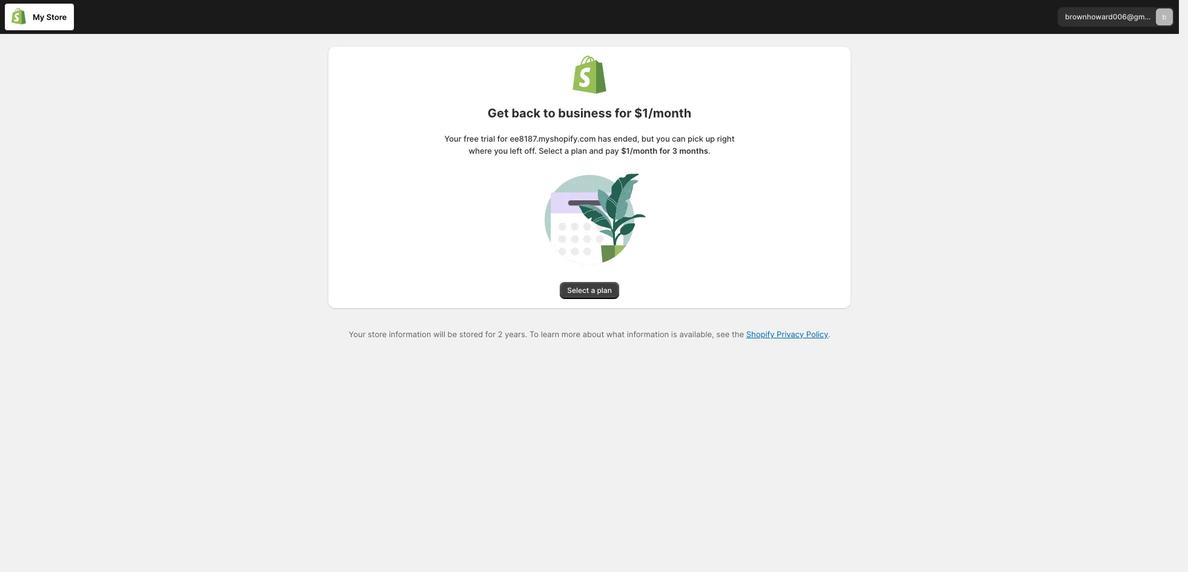 Task type: vqa. For each thing, say whether or not it's contained in the screenshot.
topmost you
yes



Task type: locate. For each thing, give the bounding box(es) containing it.
1 horizontal spatial plan
[[597, 286, 612, 295]]

a down ee8187.myshopify.com at the top of page
[[565, 146, 569, 156]]

stored
[[459, 330, 483, 339]]

1 horizontal spatial select
[[568, 286, 589, 295]]

information left is on the right of page
[[627, 330, 669, 339]]

for
[[615, 106, 632, 121], [497, 134, 508, 144], [660, 146, 671, 156], [486, 330, 496, 339]]

plan up the about
[[597, 286, 612, 295]]

1 vertical spatial you
[[494, 146, 508, 156]]

for right trial
[[497, 134, 508, 144]]

1 horizontal spatial information
[[627, 330, 669, 339]]

1 vertical spatial your
[[349, 330, 366, 339]]

a
[[565, 146, 569, 156], [591, 286, 595, 295]]

free
[[464, 134, 479, 144]]

1 horizontal spatial .
[[829, 330, 831, 339]]

0 vertical spatial a
[[565, 146, 569, 156]]

$1/month
[[635, 106, 692, 121], [621, 146, 658, 156]]

select up more
[[568, 286, 589, 295]]

. right the "privacy"
[[829, 330, 831, 339]]

you left left
[[494, 146, 508, 156]]

.
[[709, 146, 711, 156], [829, 330, 831, 339]]

your
[[445, 134, 462, 144], [349, 330, 366, 339]]

0 vertical spatial plan
[[571, 146, 587, 156]]

ended,
[[614, 134, 640, 144]]

you
[[657, 134, 670, 144], [494, 146, 508, 156]]

is
[[672, 330, 678, 339]]

your inside your free trial for ee8187.myshopify.com has ended, but you can pick up right where you left off.
[[445, 134, 462, 144]]

$1/month down 'but'
[[621, 146, 658, 156]]

0 vertical spatial select
[[539, 146, 563, 156]]

3
[[673, 146, 678, 156]]

but
[[642, 134, 654, 144]]

shopify logo image
[[573, 56, 607, 94]]

1 vertical spatial $1/month
[[621, 146, 658, 156]]

your left the 'store'
[[349, 330, 366, 339]]

has
[[598, 134, 612, 144]]

1 horizontal spatial your
[[445, 134, 462, 144]]

plan
[[571, 146, 587, 156], [597, 286, 612, 295]]

your store information will be stored for 2 years. to learn more about what information is available, see the shopify privacy policy .
[[349, 330, 831, 339]]

you right 'but'
[[657, 134, 670, 144]]

information
[[389, 330, 431, 339], [627, 330, 669, 339]]

what
[[607, 330, 625, 339]]

a up the about
[[591, 286, 595, 295]]

learn
[[541, 330, 560, 339]]

1 vertical spatial plan
[[597, 286, 612, 295]]

0 horizontal spatial information
[[389, 330, 431, 339]]

1 vertical spatial .
[[829, 330, 831, 339]]

be
[[448, 330, 457, 339]]

0 vertical spatial .
[[709, 146, 711, 156]]

my
[[33, 12, 44, 22]]

shopify privacy policy link
[[747, 330, 829, 339]]

plan left and on the top of page
[[571, 146, 587, 156]]

back
[[512, 106, 541, 121]]

0 horizontal spatial you
[[494, 146, 508, 156]]

0 vertical spatial you
[[657, 134, 670, 144]]

1 vertical spatial a
[[591, 286, 595, 295]]

will
[[434, 330, 446, 339]]

0 vertical spatial $1/month
[[635, 106, 692, 121]]

about
[[583, 330, 604, 339]]

available,
[[680, 330, 715, 339]]

privacy
[[777, 330, 805, 339]]

business
[[559, 106, 612, 121]]

0 horizontal spatial a
[[565, 146, 569, 156]]

for left 2
[[486, 330, 496, 339]]

information left will at left bottom
[[389, 330, 431, 339]]

my store
[[33, 12, 67, 22]]

0 horizontal spatial plan
[[571, 146, 587, 156]]

$1/month up 'but'
[[635, 106, 692, 121]]

left
[[510, 146, 523, 156]]

1 horizontal spatial a
[[591, 286, 595, 295]]

shopify
[[747, 330, 775, 339]]

0 vertical spatial your
[[445, 134, 462, 144]]

select
[[539, 146, 563, 156], [568, 286, 589, 295]]

. down up
[[709, 146, 711, 156]]

0 horizontal spatial select
[[539, 146, 563, 156]]

your for your store information will be stored for 2 years. to learn more about what information is available, see the shopify privacy policy .
[[349, 330, 366, 339]]

and
[[589, 146, 604, 156]]

$1/month for for
[[635, 106, 692, 121]]

your left free
[[445, 134, 462, 144]]

ee8187.myshopify.com
[[510, 134, 596, 144]]

pick
[[688, 134, 704, 144]]

select down ee8187.myshopify.com at the top of page
[[539, 146, 563, 156]]

0 horizontal spatial your
[[349, 330, 366, 339]]

1 vertical spatial select
[[568, 286, 589, 295]]



Task type: describe. For each thing, give the bounding box(es) containing it.
select a plan
[[568, 286, 612, 295]]

where
[[469, 146, 492, 156]]

years.
[[505, 330, 528, 339]]

select for select a plan
[[568, 286, 589, 295]]

store
[[368, 330, 387, 339]]

minimalist calendar icon enclosed within a circle, with a green plant sprouting next of it, depicting growth. image
[[517, 169, 663, 270]]

for inside your free trial for ee8187.myshopify.com has ended, but you can pick up right where you left off.
[[497, 134, 508, 144]]

see
[[717, 330, 730, 339]]

for left 3 at top right
[[660, 146, 671, 156]]

for up ended,
[[615, 106, 632, 121]]

get back to business for $1/month
[[488, 106, 692, 121]]

trial
[[481, 134, 495, 144]]

get
[[488, 106, 509, 121]]

brownhoward006@gmail.com
[[1066, 12, 1170, 21]]

plan for select a plan and pay $1/month for 3 months .
[[571, 146, 587, 156]]

to
[[530, 330, 539, 339]]

more
[[562, 330, 581, 339]]

0 horizontal spatial .
[[709, 146, 711, 156]]

select a plan and pay $1/month for 3 months .
[[537, 146, 711, 156]]

up
[[706, 134, 715, 144]]

the
[[732, 330, 744, 339]]

your free trial for ee8187.myshopify.com has ended, but you can pick up right where you left off.
[[445, 134, 735, 156]]

my store link
[[5, 4, 74, 30]]

pay
[[606, 146, 619, 156]]

right
[[718, 134, 735, 144]]

select for select a plan and pay $1/month for 3 months .
[[539, 146, 563, 156]]

1 horizontal spatial you
[[657, 134, 670, 144]]

2
[[498, 330, 503, 339]]

to
[[544, 106, 556, 121]]

2 information from the left
[[627, 330, 669, 339]]

off.
[[525, 146, 537, 156]]

store
[[46, 12, 67, 22]]

select a plan link
[[560, 283, 619, 299]]

$1/month for pay
[[621, 146, 658, 156]]

brownhoward006@gmail.com image
[[1157, 8, 1174, 25]]

plan for select a plan
[[597, 286, 612, 295]]

a for select a plan
[[591, 286, 595, 295]]

policy
[[807, 330, 829, 339]]

1 information from the left
[[389, 330, 431, 339]]

a for select a plan and pay $1/month for 3 months .
[[565, 146, 569, 156]]

can
[[672, 134, 686, 144]]

months
[[680, 146, 709, 156]]

your for your free trial for ee8187.myshopify.com has ended, but you can pick up right where you left off.
[[445, 134, 462, 144]]



